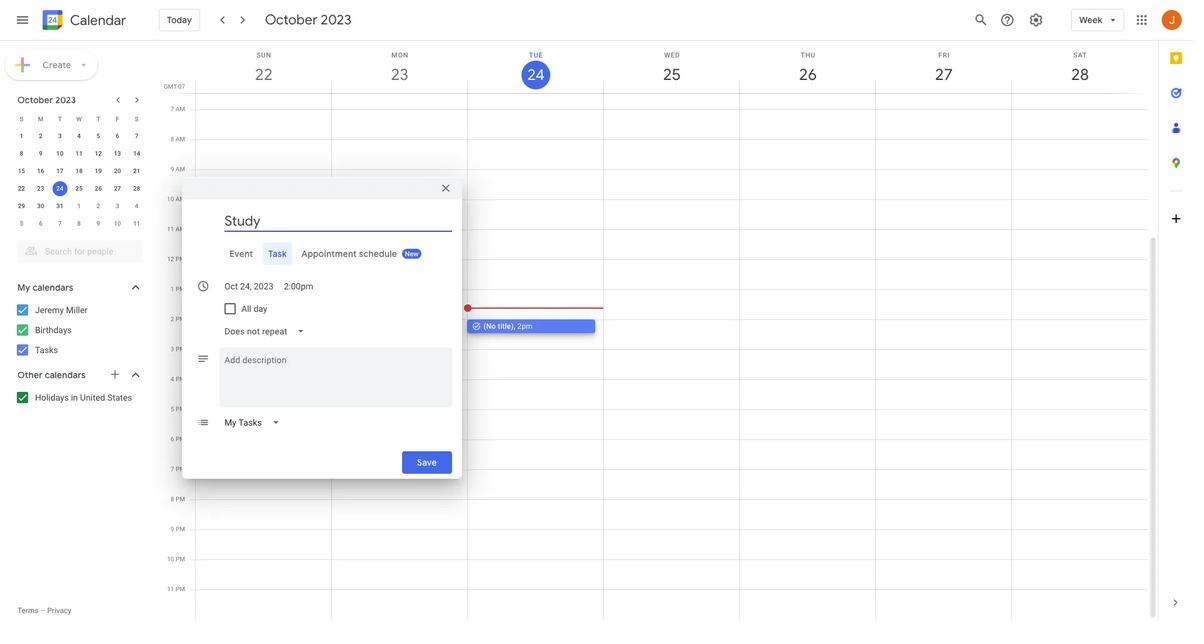 Task type: locate. For each thing, give the bounding box(es) containing it.
8 am
[[171, 136, 185, 143]]

s right f
[[135, 115, 139, 122]]

12 pm
[[167, 256, 185, 263]]

0 horizontal spatial 25
[[76, 185, 83, 192]]

11 for 11 pm
[[167, 586, 174, 593]]

14
[[133, 150, 140, 157]]

1 vertical spatial 22
[[18, 185, 25, 192]]

16
[[37, 168, 44, 175]]

pm up 1 pm
[[176, 256, 185, 263]]

26 down thu
[[799, 64, 817, 85]]

pm down 10 pm
[[176, 586, 185, 593]]

8 for november 8 element
[[77, 220, 81, 227]]

2 horizontal spatial 2
[[171, 316, 174, 323]]

october 2023 up sun on the left top of the page
[[265, 11, 352, 29]]

other calendars button
[[3, 365, 155, 385]]

1 horizontal spatial t
[[96, 115, 100, 122]]

3 pm from the top
[[176, 316, 185, 323]]

20 element
[[110, 164, 125, 179]]

1 up 15
[[20, 133, 23, 140]]

1 vertical spatial 23
[[37, 185, 44, 192]]

1
[[20, 133, 23, 140], [77, 203, 81, 210], [171, 286, 174, 293]]

2 row from the top
[[12, 128, 146, 145]]

14 element
[[129, 146, 144, 161]]

1 pm from the top
[[176, 256, 185, 263]]

0 horizontal spatial 24
[[56, 185, 63, 192]]

pm for 2 pm
[[176, 316, 185, 323]]

9 down november 2 element
[[97, 220, 100, 227]]

1 vertical spatial 4
[[135, 203, 139, 210]]

1 am from the top
[[176, 106, 185, 113]]

1 vertical spatial october 2023
[[18, 94, 76, 106]]

pm for 1 pm
[[176, 286, 185, 293]]

28 down 'sat'
[[1071, 64, 1089, 85]]

23 down 16 element
[[37, 185, 44, 192]]

pm up 2 pm
[[176, 286, 185, 293]]

8 down '7 am'
[[171, 136, 174, 143]]

9 up 10 pm
[[171, 526, 174, 533]]

24 down 17 element
[[56, 185, 63, 192]]

1 row from the top
[[12, 110, 146, 128]]

am up 12 pm
[[176, 226, 185, 233]]

2 am from the top
[[176, 136, 185, 143]]

sat
[[1074, 51, 1088, 59]]

8 for 8 pm
[[171, 496, 174, 503]]

22 inside row
[[18, 185, 25, 192]]

calendars for other calendars
[[45, 370, 86, 381]]

1 horizontal spatial 28
[[1071, 64, 1089, 85]]

1 vertical spatial 2
[[97, 203, 100, 210]]

27 inside column header
[[935, 64, 953, 85]]

3 up 10 'element'
[[58, 133, 62, 140]]

0 horizontal spatial t
[[58, 115, 62, 122]]

5 down 29 element
[[20, 220, 23, 227]]

24 cell
[[50, 180, 70, 198]]

calendars for my calendars
[[32, 282, 73, 293]]

1 inside 'element'
[[77, 203, 81, 210]]

2 vertical spatial 2
[[171, 316, 174, 323]]

pm down 7 pm
[[176, 496, 185, 503]]

2
[[39, 133, 42, 140], [97, 203, 100, 210], [171, 316, 174, 323]]

am down 8 am
[[176, 166, 185, 173]]

25
[[663, 64, 680, 85], [76, 185, 83, 192]]

26 element
[[91, 181, 106, 196]]

8 pm
[[171, 496, 185, 503]]

0 vertical spatial 23
[[390, 64, 408, 85]]

7 down gmt-
[[171, 106, 174, 113]]

4 am from the top
[[176, 196, 185, 203]]

29 element
[[14, 199, 29, 214]]

22 inside column header
[[254, 64, 272, 85]]

5 up 6 pm
[[171, 406, 174, 413]]

pm down the "5 pm"
[[176, 436, 185, 443]]

november 9 element
[[91, 217, 106, 232]]

0 vertical spatial 22
[[254, 64, 272, 85]]

3 am from the top
[[176, 166, 185, 173]]

pm up 6 pm
[[176, 406, 185, 413]]

27 down 20 element in the top left of the page
[[114, 185, 121, 192]]

3
[[58, 133, 62, 140], [116, 203, 119, 210], [171, 346, 174, 353]]

november 1 element
[[72, 199, 87, 214]]

10 pm
[[167, 556, 185, 563]]

5 pm
[[171, 406, 185, 413]]

1 horizontal spatial 27
[[935, 64, 953, 85]]

2 up 3 pm
[[171, 316, 174, 323]]

Add title text field
[[225, 212, 452, 231]]

october up m
[[18, 94, 53, 106]]

9 for 9 am
[[171, 166, 174, 173]]

calendar
[[70, 12, 126, 29]]

0 horizontal spatial 2
[[39, 133, 42, 140]]

am for 11 am
[[176, 226, 185, 233]]

7 up "8 pm"
[[171, 466, 174, 473]]

pm up "8 pm"
[[176, 466, 185, 473]]

0 vertical spatial 3
[[58, 133, 62, 140]]

am
[[176, 106, 185, 113], [176, 136, 185, 143], [176, 166, 185, 173], [176, 196, 185, 203], [176, 226, 185, 233]]

13 element
[[110, 146, 125, 161]]

november 4 element
[[129, 199, 144, 214]]

1 vertical spatial 6
[[39, 220, 42, 227]]

None search field
[[0, 235, 155, 263]]

31
[[56, 203, 63, 210]]

–
[[40, 607, 45, 616]]

9 up the 16
[[39, 150, 42, 157]]

2 pm
[[171, 316, 185, 323]]

11 for 11 am
[[167, 226, 174, 233]]

0 horizontal spatial 4
[[77, 133, 81, 140]]

1 vertical spatial 25
[[76, 185, 83, 192]]

1 vertical spatial 1
[[77, 203, 81, 210]]

3 row from the top
[[12, 145, 146, 163]]

11
[[76, 150, 83, 157], [133, 220, 140, 227], [167, 226, 174, 233], [167, 586, 174, 593]]

1 vertical spatial 3
[[116, 203, 119, 210]]

gmt-
[[164, 83, 178, 90]]

0 vertical spatial 12
[[95, 150, 102, 157]]

2 vertical spatial 1
[[171, 286, 174, 293]]

27
[[935, 64, 953, 85], [114, 185, 121, 192]]

calendars up 'in'
[[45, 370, 86, 381]]

8
[[171, 136, 174, 143], [20, 150, 23, 157], [77, 220, 81, 227], [171, 496, 174, 503]]

6
[[116, 133, 119, 140], [39, 220, 42, 227], [171, 436, 174, 443]]

4 down 3 pm
[[171, 376, 174, 383]]

6 pm
[[171, 436, 185, 443]]

1 horizontal spatial 25
[[663, 64, 680, 85]]

w
[[76, 115, 82, 122]]

1 horizontal spatial 1
[[77, 203, 81, 210]]

calendars up 'jeremy'
[[32, 282, 73, 293]]

28 inside column header
[[1071, 64, 1089, 85]]

calendar element
[[40, 8, 126, 35]]

1 horizontal spatial 4
[[135, 203, 139, 210]]

10 element
[[52, 146, 67, 161]]

11 down 10 pm
[[167, 586, 174, 593]]

10 up 17
[[56, 150, 63, 157]]

october
[[265, 11, 318, 29], [18, 94, 53, 106]]

0 vertical spatial 24
[[527, 65, 544, 85]]

28 down 21 'element'
[[133, 185, 140, 192]]

pm for 11 pm
[[176, 586, 185, 593]]

fri 27
[[935, 51, 953, 85]]

0 vertical spatial 2023
[[321, 11, 352, 29]]

2 vertical spatial 4
[[171, 376, 174, 383]]

add other calendars image
[[109, 369, 121, 381]]

0 vertical spatial calendars
[[32, 282, 73, 293]]

22 down 15 element at the left top
[[18, 185, 25, 192]]

october up sun on the left top of the page
[[265, 11, 318, 29]]

1 horizontal spatial 22
[[254, 64, 272, 85]]

am down '7 am'
[[176, 136, 185, 143]]

0 vertical spatial 26
[[799, 64, 817, 85]]

row group
[[12, 128, 146, 233]]

1 horizontal spatial 6
[[116, 133, 119, 140]]

,
[[514, 322, 516, 331]]

0 horizontal spatial 28
[[133, 185, 140, 192]]

9 pm from the top
[[176, 496, 185, 503]]

1 vertical spatial 24
[[56, 185, 63, 192]]

schedule
[[359, 248, 398, 259]]

0 vertical spatial october 2023
[[265, 11, 352, 29]]

8 down 7 pm
[[171, 496, 174, 503]]

4 for 4 pm
[[171, 376, 174, 383]]

row containing 5
[[12, 215, 146, 233]]

1 horizontal spatial 2
[[97, 203, 100, 210]]

10 for 10 pm
[[167, 556, 174, 563]]

28
[[1071, 64, 1089, 85], [133, 185, 140, 192]]

11 down 10 am
[[167, 226, 174, 233]]

0 horizontal spatial 1
[[20, 133, 23, 140]]

10
[[56, 150, 63, 157], [167, 196, 174, 203], [114, 220, 121, 227], [167, 556, 174, 563]]

am down 9 am
[[176, 196, 185, 203]]

5 for 5 pm
[[171, 406, 174, 413]]

grid containing 22
[[160, 41, 1159, 621]]

today
[[167, 14, 192, 26]]

2 vertical spatial 6
[[171, 436, 174, 443]]

5 pm from the top
[[176, 376, 185, 383]]

1 horizontal spatial 3
[[116, 203, 119, 210]]

pm down 3 pm
[[176, 376, 185, 383]]

8 for 8 am
[[171, 136, 174, 143]]

8 up 15
[[20, 150, 23, 157]]

my calendars button
[[3, 278, 155, 298]]

0 vertical spatial 28
[[1071, 64, 1089, 85]]

3 down "27" 'element'
[[116, 203, 119, 210]]

4 down w
[[77, 133, 81, 140]]

(no
[[484, 322, 496, 331]]

27 link
[[930, 61, 959, 89]]

10 down november 3 element
[[114, 220, 121, 227]]

1 vertical spatial 5
[[20, 220, 23, 227]]

9 up 10 am
[[171, 166, 174, 173]]

25 down wed
[[663, 64, 680, 85]]

pm up 3 pm
[[176, 316, 185, 323]]

7 row from the top
[[12, 215, 146, 233]]

am for 8 am
[[176, 136, 185, 143]]

8 pm from the top
[[176, 466, 185, 473]]

1 for 'november 1' 'element' at top left
[[77, 203, 81, 210]]

6 row from the top
[[12, 198, 146, 215]]

6 for 6 pm
[[171, 436, 174, 443]]

t
[[58, 115, 62, 122], [96, 115, 100, 122]]

7 pm from the top
[[176, 436, 185, 443]]

10 up "11 am"
[[167, 196, 174, 203]]

2 horizontal spatial 1
[[171, 286, 174, 293]]

1 s from the left
[[20, 115, 23, 122]]

0 horizontal spatial s
[[20, 115, 23, 122]]

0 vertical spatial 25
[[663, 64, 680, 85]]

holidays in united states
[[35, 393, 132, 403]]

Start date text field
[[225, 279, 274, 294]]

25 link
[[658, 61, 687, 89]]

24 down tue
[[527, 65, 544, 85]]

grid
[[160, 41, 1159, 621]]

12 pm from the top
[[176, 586, 185, 593]]

2 down 26 element
[[97, 203, 100, 210]]

2 down m
[[39, 133, 42, 140]]

0 horizontal spatial 23
[[37, 185, 44, 192]]

am down 07
[[176, 106, 185, 113]]

5 row from the top
[[12, 180, 146, 198]]

28 inside row
[[133, 185, 140, 192]]

0 horizontal spatial 27
[[114, 185, 121, 192]]

privacy link
[[47, 607, 72, 616]]

26
[[799, 64, 817, 85], [95, 185, 102, 192]]

pm
[[176, 256, 185, 263], [176, 286, 185, 293], [176, 316, 185, 323], [176, 346, 185, 353], [176, 376, 185, 383], [176, 406, 185, 413], [176, 436, 185, 443], [176, 466, 185, 473], [176, 496, 185, 503], [176, 526, 185, 533], [176, 556, 185, 563], [176, 586, 185, 593]]

pm for 7 pm
[[176, 466, 185, 473]]

november 5 element
[[14, 217, 29, 232]]

6 pm from the top
[[176, 406, 185, 413]]

gmt-07
[[164, 83, 185, 90]]

s
[[20, 115, 23, 122], [135, 115, 139, 122]]

0 horizontal spatial 12
[[95, 150, 102, 157]]

row containing 8
[[12, 145, 146, 163]]

26 down 19 element
[[95, 185, 102, 192]]

1 horizontal spatial s
[[135, 115, 139, 122]]

1 horizontal spatial 24
[[527, 65, 544, 85]]

pm down "8 pm"
[[176, 526, 185, 533]]

am for 9 am
[[176, 166, 185, 173]]

25 down '18' 'element'
[[76, 185, 83, 192]]

4 down 28 element
[[135, 203, 139, 210]]

2 s from the left
[[135, 115, 139, 122]]

4 pm
[[171, 376, 185, 383]]

0 vertical spatial 27
[[935, 64, 953, 85]]

12 down "11 am"
[[167, 256, 174, 263]]

0 vertical spatial 4
[[77, 133, 81, 140]]

0 horizontal spatial 3
[[58, 133, 62, 140]]

1 horizontal spatial 5
[[97, 133, 100, 140]]

pm down 2 pm
[[176, 346, 185, 353]]

0 horizontal spatial 22
[[18, 185, 25, 192]]

2 horizontal spatial 4
[[171, 376, 174, 383]]

2 pm from the top
[[176, 286, 185, 293]]

t left w
[[58, 115, 62, 122]]

11 down november 4 element on the left top
[[133, 220, 140, 227]]

event button
[[225, 242, 258, 265]]

title)
[[498, 322, 514, 331]]

8 down 'november 1' 'element' at top left
[[77, 220, 81, 227]]

12
[[95, 150, 102, 157], [167, 256, 174, 263]]

22 down sun on the left top of the page
[[254, 64, 272, 85]]

in
[[71, 393, 78, 403]]

10 for 10 am
[[167, 196, 174, 203]]

1 down 12 pm
[[171, 286, 174, 293]]

28 element
[[129, 181, 144, 196]]

9 for november 9 element
[[97, 220, 100, 227]]

2 for november 2 element
[[97, 203, 100, 210]]

23 inside mon 23
[[390, 64, 408, 85]]

7 down 31 element
[[58, 220, 62, 227]]

2 vertical spatial 5
[[171, 406, 174, 413]]

thu 26
[[799, 51, 817, 85]]

november 7 element
[[52, 217, 67, 232]]

25 column header
[[604, 41, 740, 93]]

1 vertical spatial 12
[[167, 256, 174, 263]]

4 pm from the top
[[176, 346, 185, 353]]

15 element
[[14, 164, 29, 179]]

s left m
[[20, 115, 23, 122]]

5 am from the top
[[176, 226, 185, 233]]

1 horizontal spatial october
[[265, 11, 318, 29]]

2 vertical spatial 3
[[171, 346, 174, 353]]

row containing 22
[[12, 180, 146, 198]]

0 horizontal spatial october 2023
[[18, 94, 76, 106]]

5 up 12 element
[[97, 133, 100, 140]]

terms – privacy
[[18, 607, 72, 616]]

0 vertical spatial 6
[[116, 133, 119, 140]]

12 up 19
[[95, 150, 102, 157]]

24 inside cell
[[56, 185, 63, 192]]

None field
[[220, 320, 315, 343], [220, 411, 290, 434], [220, 320, 315, 343], [220, 411, 290, 434]]

10 inside 'element'
[[56, 150, 63, 157]]

7 for 7 pm
[[171, 466, 174, 473]]

1 down 25 element
[[77, 203, 81, 210]]

9 pm
[[171, 526, 185, 533]]

1 horizontal spatial 23
[[390, 64, 408, 85]]

11 for the november 11 element
[[133, 220, 140, 227]]

1 horizontal spatial 12
[[167, 256, 174, 263]]

12 inside row
[[95, 150, 102, 157]]

other
[[18, 370, 43, 381]]

6 down f
[[116, 133, 119, 140]]

mon
[[392, 51, 409, 59]]

2 horizontal spatial 3
[[171, 346, 174, 353]]

1 horizontal spatial 2023
[[321, 11, 352, 29]]

22 link
[[250, 61, 278, 89]]

row
[[12, 110, 146, 128], [12, 128, 146, 145], [12, 145, 146, 163], [12, 163, 146, 180], [12, 180, 146, 198], [12, 198, 146, 215], [12, 215, 146, 233]]

1 vertical spatial calendars
[[45, 370, 86, 381]]

october 2023 grid
[[12, 110, 146, 233]]

0 horizontal spatial 26
[[95, 185, 102, 192]]

5 for the november 5 element
[[20, 220, 23, 227]]

0 horizontal spatial 6
[[39, 220, 42, 227]]

october 2023 up m
[[18, 94, 76, 106]]

1 horizontal spatial 26
[[799, 64, 817, 85]]

tab list
[[1159, 41, 1194, 586], [192, 242, 452, 265]]

10 pm from the top
[[176, 526, 185, 533]]

2 horizontal spatial 5
[[171, 406, 174, 413]]

10 up 11 pm
[[167, 556, 174, 563]]

0 horizontal spatial tab list
[[192, 242, 452, 265]]

24 link
[[522, 61, 551, 89]]

6 down the "5 pm"
[[171, 436, 174, 443]]

0 horizontal spatial 5
[[20, 220, 23, 227]]

pm down 9 pm on the bottom left of page
[[176, 556, 185, 563]]

1 vertical spatial 28
[[133, 185, 140, 192]]

28 column header
[[1012, 41, 1149, 93]]

11 pm from the top
[[176, 556, 185, 563]]

23 inside row
[[37, 185, 44, 192]]

0 horizontal spatial october
[[18, 94, 53, 106]]

6 down 30 element
[[39, 220, 42, 227]]

23
[[390, 64, 408, 85], [37, 185, 44, 192]]

25 inside wed 25
[[663, 64, 680, 85]]

3 down 2 pm
[[171, 346, 174, 353]]

2 for 2 pm
[[171, 316, 174, 323]]

22 element
[[14, 181, 29, 196]]

october 2023
[[265, 11, 352, 29], [18, 94, 76, 106]]

9
[[39, 150, 42, 157], [171, 166, 174, 173], [97, 220, 100, 227], [171, 526, 174, 533]]

t left f
[[96, 115, 100, 122]]

(no title) , 2pm
[[484, 322, 533, 331]]

4 row from the top
[[12, 163, 146, 180]]

2 horizontal spatial 6
[[171, 436, 174, 443]]

1 vertical spatial 2023
[[55, 94, 76, 106]]

0 vertical spatial 1
[[20, 133, 23, 140]]

1 vertical spatial october
[[18, 94, 53, 106]]

2 inside 'grid'
[[171, 316, 174, 323]]

23 down mon
[[390, 64, 408, 85]]

27 down fri
[[935, 64, 953, 85]]

1 vertical spatial 26
[[95, 185, 102, 192]]

m
[[38, 115, 43, 122]]

3 for 3 pm
[[171, 346, 174, 353]]

26 inside column header
[[799, 64, 817, 85]]

11 up 18
[[76, 150, 83, 157]]

23 element
[[33, 181, 48, 196]]

12 for 12
[[95, 150, 102, 157]]

wed 25
[[663, 51, 681, 85]]

1 vertical spatial 27
[[114, 185, 121, 192]]



Task type: describe. For each thing, give the bounding box(es) containing it.
day
[[254, 304, 267, 314]]

18
[[76, 168, 83, 175]]

27 inside 'element'
[[114, 185, 121, 192]]

17
[[56, 168, 63, 175]]

11 element
[[72, 146, 87, 161]]

3 for november 3 element
[[116, 203, 119, 210]]

all
[[242, 304, 252, 314]]

21
[[133, 168, 140, 175]]

row containing 15
[[12, 163, 146, 180]]

10 am
[[167, 196, 185, 203]]

26 inside 26 element
[[95, 185, 102, 192]]

7 up 14 at top left
[[135, 133, 139, 140]]

07
[[178, 83, 185, 90]]

22 column header
[[195, 41, 332, 93]]

19 element
[[91, 164, 106, 179]]

pm for 12 pm
[[176, 256, 185, 263]]

united
[[80, 393, 105, 403]]

settings menu image
[[1029, 13, 1044, 28]]

11 pm
[[167, 586, 185, 593]]

holidays
[[35, 393, 69, 403]]

1 for 1 pm
[[171, 286, 174, 293]]

november 8 element
[[72, 217, 87, 232]]

event
[[230, 248, 253, 259]]

10 for 10 'element'
[[56, 150, 63, 157]]

thu
[[801, 51, 816, 59]]

sun
[[257, 51, 272, 59]]

create
[[43, 59, 71, 71]]

Start time text field
[[284, 279, 314, 294]]

pm for 10 pm
[[176, 556, 185, 563]]

row group containing 1
[[12, 128, 146, 233]]

tasks
[[35, 345, 58, 355]]

12 element
[[91, 146, 106, 161]]

17 element
[[52, 164, 67, 179]]

12 for 12 pm
[[167, 256, 174, 263]]

appointment
[[302, 248, 357, 259]]

15
[[18, 168, 25, 175]]

november 3 element
[[110, 199, 125, 214]]

sat 28
[[1071, 51, 1089, 85]]

all day
[[242, 304, 267, 314]]

new element
[[402, 249, 422, 259]]

27 element
[[110, 181, 125, 196]]

1 pm
[[171, 286, 185, 293]]

21 element
[[129, 164, 144, 179]]

7 for november 7 element
[[58, 220, 62, 227]]

pm for 4 pm
[[176, 376, 185, 383]]

10 for november 10 element
[[114, 220, 121, 227]]

my
[[18, 282, 30, 293]]

sun 22
[[254, 51, 272, 85]]

today button
[[159, 5, 200, 35]]

7 am
[[171, 106, 185, 113]]

main drawer image
[[15, 13, 30, 28]]

am for 10 am
[[176, 196, 185, 203]]

9 for 9 pm
[[171, 526, 174, 533]]

23 column header
[[331, 41, 468, 93]]

11 for '11' element
[[76, 150, 83, 157]]

fri
[[939, 51, 951, 59]]

birthdays
[[35, 325, 72, 335]]

november 6 element
[[33, 217, 48, 232]]

pm for 8 pm
[[176, 496, 185, 503]]

29
[[18, 203, 25, 210]]

27 column header
[[876, 41, 1013, 93]]

3 pm
[[171, 346, 185, 353]]

16 element
[[33, 164, 48, 179]]

25 element
[[72, 181, 87, 196]]

f
[[116, 115, 119, 122]]

november 11 element
[[129, 217, 144, 232]]

other calendars
[[18, 370, 86, 381]]

jeremy
[[35, 305, 64, 315]]

7 pm
[[171, 466, 185, 473]]

week button
[[1072, 5, 1125, 35]]

states
[[107, 393, 132, 403]]

appointment schedule
[[302, 248, 398, 259]]

9 am
[[171, 166, 185, 173]]

miller
[[66, 305, 88, 315]]

0 horizontal spatial 2023
[[55, 94, 76, 106]]

november 10 element
[[110, 217, 125, 232]]

pm for 9 pm
[[176, 526, 185, 533]]

11 am
[[167, 226, 185, 233]]

30
[[37, 203, 44, 210]]

30 element
[[33, 199, 48, 214]]

week
[[1080, 14, 1103, 26]]

row containing s
[[12, 110, 146, 128]]

pm for 3 pm
[[176, 346, 185, 353]]

20
[[114, 168, 121, 175]]

26 link
[[794, 61, 823, 89]]

task button
[[263, 242, 292, 265]]

25 inside row
[[76, 185, 83, 192]]

my calendars list
[[3, 300, 155, 360]]

24, today element
[[52, 181, 67, 196]]

28 link
[[1066, 61, 1095, 89]]

row containing 29
[[12, 198, 146, 215]]

2 t from the left
[[96, 115, 100, 122]]

0 vertical spatial 5
[[97, 133, 100, 140]]

2pm
[[518, 322, 533, 331]]

1 horizontal spatial october 2023
[[265, 11, 352, 29]]

24 inside column header
[[527, 65, 544, 85]]

19
[[95, 168, 102, 175]]

jeremy miller
[[35, 305, 88, 315]]

am for 7 am
[[176, 106, 185, 113]]

Add description text field
[[220, 353, 452, 398]]

23 link
[[386, 61, 414, 89]]

6 for november 6 element
[[39, 220, 42, 227]]

18 element
[[72, 164, 87, 179]]

tue
[[529, 51, 543, 59]]

0 vertical spatial october
[[265, 11, 318, 29]]

task
[[268, 248, 287, 259]]

november 2 element
[[91, 199, 106, 214]]

24 column header
[[468, 41, 604, 93]]

4 for november 4 element on the left top
[[135, 203, 139, 210]]

create button
[[5, 50, 98, 80]]

privacy
[[47, 607, 72, 616]]

terms
[[18, 607, 39, 616]]

31 element
[[52, 199, 67, 214]]

wed
[[665, 51, 681, 59]]

pm for 5 pm
[[176, 406, 185, 413]]

new
[[405, 250, 419, 258]]

terms link
[[18, 607, 39, 616]]

mon 23
[[390, 51, 409, 85]]

pm for 6 pm
[[176, 436, 185, 443]]

13
[[114, 150, 121, 157]]

tue 24
[[527, 51, 544, 85]]

Search for people text field
[[25, 240, 135, 263]]

my calendars
[[18, 282, 73, 293]]

tab list containing event
[[192, 242, 452, 265]]

row containing 1
[[12, 128, 146, 145]]

26 column header
[[740, 41, 877, 93]]

7 for 7 am
[[171, 106, 174, 113]]

0 vertical spatial 2
[[39, 133, 42, 140]]

calendar heading
[[68, 12, 126, 29]]

1 horizontal spatial tab list
[[1159, 41, 1194, 586]]

1 t from the left
[[58, 115, 62, 122]]



Task type: vqa. For each thing, say whether or not it's contained in the screenshot.
T
yes



